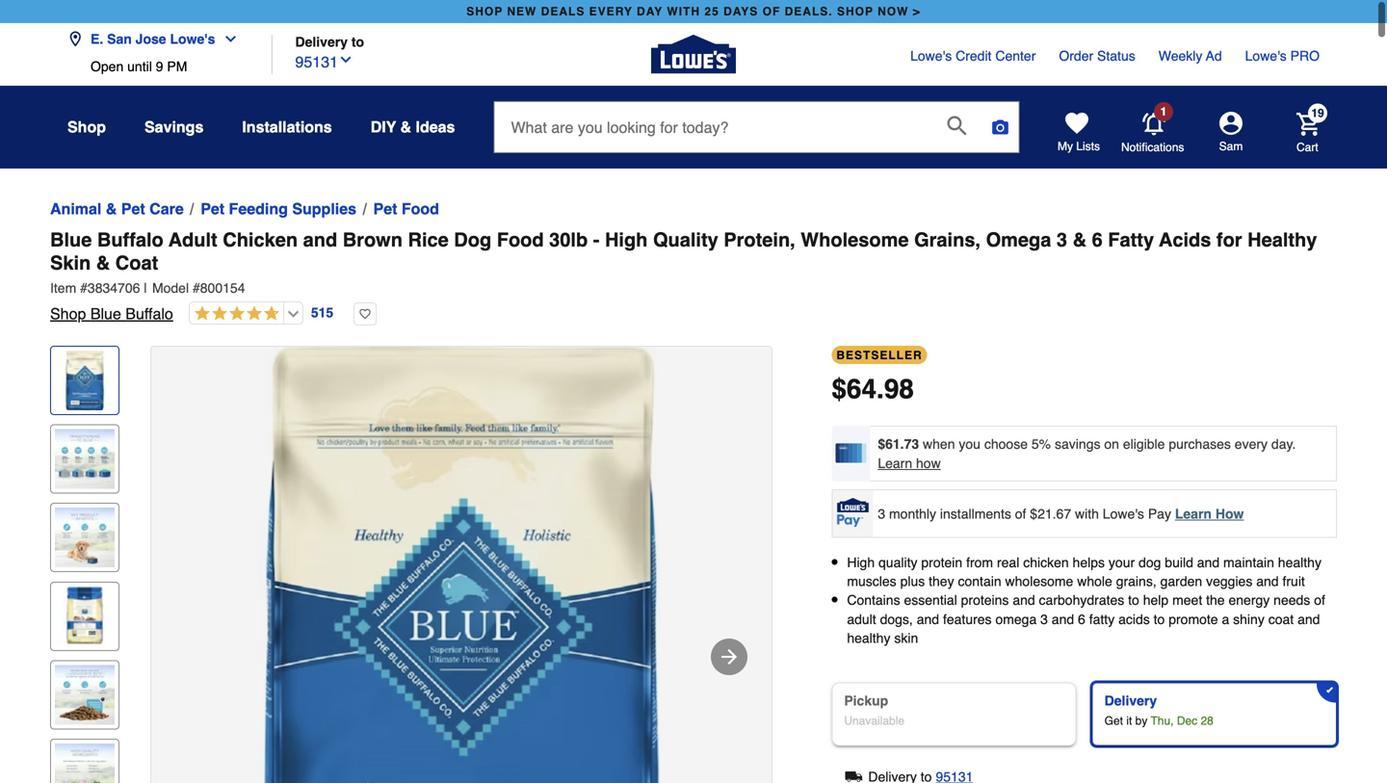 Task type: vqa. For each thing, say whether or not it's contained in the screenshot.
leftmost Pet
yes



Task type: describe. For each thing, give the bounding box(es) containing it.
how
[[916, 456, 941, 471]]

95131 button
[[295, 49, 354, 74]]

option group containing pickup
[[824, 675, 1345, 754]]

98
[[884, 374, 914, 405]]

blue buffalo  adult chicken and brown rice dog food 30lb - high quality protein, wholesome grains, omega 3 & 6 fatty acids for healthy skin & coat item # 3834706 | model # 800154
[[50, 229, 1318, 296]]

san
[[107, 31, 132, 47]]

blue buffalo  #800154 - thumbnail5 image
[[55, 665, 115, 725]]

contain
[[958, 574, 1002, 589]]

ad
[[1206, 48, 1222, 64]]

new
[[507, 5, 537, 18]]

blue buffalo  #800154 - thumbnail2 image
[[55, 429, 115, 489]]

deals
[[541, 5, 585, 18]]

& left fatty
[[1073, 229, 1087, 251]]

animal & pet care link
[[50, 198, 184, 221]]

coat
[[1269, 612, 1294, 627]]

high inside blue buffalo  adult chicken and brown rice dog food 30lb - high quality protein, wholesome grains, omega 3 & 6 fatty acids for healthy skin & coat item # 3834706 | model # 800154
[[605, 229, 648, 251]]

installations
[[242, 118, 332, 136]]

learn inside $61.73 when you choose 5% savings on eligible purchases every day. learn how
[[878, 456, 913, 471]]

shop for shop
[[67, 118, 106, 136]]

acids
[[1119, 612, 1150, 627]]

1 vertical spatial blue
[[90, 305, 121, 323]]

shiny
[[1233, 612, 1265, 627]]

>
[[913, 5, 921, 18]]

diy
[[371, 118, 396, 136]]

800154
[[200, 280, 245, 296]]

shop blue buffalo
[[50, 305, 173, 323]]

quality
[[653, 229, 719, 251]]

brown
[[343, 229, 403, 251]]

of inside the high quality protein from real chicken helps your dog build and maintain healthy muscles plus they contain wholesome whole grains, garden veggies and fruit contains essential proteins and carbohydrates to help meet the energy needs of adult dogs, and features omega 3 and 6 fatty acids to promote a shiny coat and healthy skin
[[1314, 593, 1326, 608]]

promote
[[1169, 612, 1218, 627]]

0 vertical spatial to
[[352, 34, 364, 50]]

every
[[1235, 436, 1268, 452]]

4.7 stars image
[[190, 305, 279, 323]]

30lb
[[549, 229, 588, 251]]

shop new deals every day with 25 days of deals. shop now > link
[[463, 0, 925, 23]]

0 horizontal spatial of
[[1015, 506, 1027, 522]]

blue inside blue buffalo  adult chicken and brown rice dog food 30lb - high quality protein, wholesome grains, omega 3 & 6 fatty acids for healthy skin & coat item # 3834706 | model # 800154
[[50, 229, 92, 251]]

skin
[[895, 631, 919, 646]]

lowe's inside button
[[170, 31, 215, 47]]

shop new deals every day with 25 days of deals. shop now >
[[467, 5, 921, 18]]

notifications
[[1122, 140, 1185, 154]]

acids
[[1159, 229, 1212, 251]]

1 pet from the left
[[121, 200, 145, 218]]

delivery get it by thu, dec 28
[[1105, 693, 1214, 728]]

needs
[[1274, 593, 1311, 608]]

pickup unavailable
[[844, 693, 905, 728]]

lowe's credit center link
[[911, 46, 1036, 66]]

skin
[[50, 252, 91, 274]]

pet feeding supplies
[[201, 200, 357, 218]]

they
[[929, 574, 955, 589]]

order status link
[[1059, 46, 1136, 66]]

animal
[[50, 200, 102, 218]]

wholesome
[[1005, 574, 1074, 589]]

omega
[[986, 229, 1052, 251]]

and up omega
[[1013, 593, 1036, 608]]

delivery for get
[[1105, 693, 1157, 709]]

credit
[[956, 48, 992, 64]]

chevron down image inside 95131 button
[[338, 52, 354, 67]]

it
[[1127, 714, 1133, 728]]

care
[[149, 200, 184, 218]]

feeding
[[229, 200, 288, 218]]

blue buffalo  #800154 - thumbnail3 image
[[55, 508, 115, 568]]

chevron down image inside e. san jose lowe's button
[[215, 31, 238, 47]]

3 inside blue buffalo  adult chicken and brown rice dog food 30lb - high quality protein, wholesome grains, omega 3 & 6 fatty acids for healthy skin & coat item # 3834706 | model # 800154
[[1057, 229, 1068, 251]]

maintain
[[1224, 555, 1275, 570]]

installments
[[940, 506, 1012, 522]]

pay
[[1148, 506, 1172, 522]]

of
[[763, 5, 781, 18]]

Search Query text field
[[495, 102, 932, 152]]

blue buffalo  #800154 - thumbnail6 image
[[55, 744, 115, 783]]

6 inside blue buffalo  adult chicken and brown rice dog food 30lb - high quality protein, wholesome grains, omega 3 & 6 fatty acids for healthy skin & coat item # 3834706 | model # 800154
[[1092, 229, 1103, 251]]

$
[[832, 374, 847, 405]]

camera image
[[991, 118, 1010, 137]]

e.
[[91, 31, 103, 47]]

1 horizontal spatial to
[[1128, 593, 1140, 608]]

build
[[1165, 555, 1194, 570]]

with
[[667, 5, 701, 18]]

truck filled image
[[845, 768, 863, 783]]

shop button
[[67, 110, 106, 145]]

delivery for to
[[295, 34, 348, 50]]

contains
[[847, 593, 901, 608]]

and up 'veggies'
[[1197, 555, 1220, 570]]

lowe's home improvement lists image
[[1066, 112, 1089, 135]]

day
[[637, 5, 663, 18]]

high quality protein from real chicken helps your dog build and maintain healthy muscles plus they contain wholesome whole grains, garden veggies and fruit contains essential proteins and carbohydrates to help meet the energy needs of adult dogs, and features omega 3 and 6 fatty acids to promote a shiny coat and healthy skin
[[847, 555, 1326, 646]]

and down needs
[[1298, 612, 1320, 627]]

order
[[1059, 48, 1094, 64]]

whole
[[1077, 574, 1113, 589]]

6 inside the high quality protein from real chicken helps your dog build and maintain healthy muscles plus they contain wholesome whole grains, garden veggies and fruit contains essential proteins and carbohydrates to help meet the energy needs of adult dogs, and features omega 3 and 6 fatty acids to promote a shiny coat and healthy skin
[[1078, 612, 1086, 627]]

pro
[[1291, 48, 1320, 64]]

-
[[593, 229, 600, 251]]

rice
[[408, 229, 449, 251]]

pet for pet food
[[373, 200, 397, 218]]

quality
[[879, 555, 918, 570]]

adult
[[847, 612, 877, 627]]

by
[[1136, 714, 1148, 728]]

& up 3834706
[[96, 252, 110, 274]]

515
[[311, 305, 334, 321]]

dog
[[1139, 555, 1161, 570]]

e. san jose lowe's button
[[67, 20, 246, 59]]

search image
[[948, 116, 967, 135]]

learn how button
[[878, 454, 941, 473]]

blue buffalo  #800154 - thumbnail image
[[55, 351, 115, 410]]

proteins
[[961, 593, 1009, 608]]

my
[[1058, 140, 1073, 153]]

coat
[[115, 252, 158, 274]]

item
[[50, 280, 76, 296]]

status
[[1098, 48, 1136, 64]]

carbohydrates
[[1039, 593, 1125, 608]]

buffalo inside blue buffalo  adult chicken and brown rice dog food 30lb - high quality protein, wholesome grains, omega 3 & 6 fatty acids for healthy skin & coat item # 3834706 | model # 800154
[[97, 229, 164, 251]]

supplies
[[292, 200, 357, 218]]



Task type: locate. For each thing, give the bounding box(es) containing it.
dog
[[454, 229, 492, 251]]

delivery up it
[[1105, 693, 1157, 709]]

3834706
[[88, 280, 140, 296]]

1 vertical spatial of
[[1314, 593, 1326, 608]]

protein,
[[724, 229, 796, 251]]

1 vertical spatial chevron down image
[[338, 52, 354, 67]]

pet up adult
[[201, 200, 225, 218]]

features
[[943, 612, 992, 627]]

2 pet from the left
[[201, 200, 225, 218]]

2 horizontal spatial 3
[[1057, 229, 1068, 251]]

now
[[878, 5, 909, 18]]

until
[[127, 59, 152, 74]]

28
[[1201, 714, 1214, 728]]

food up rice
[[402, 200, 439, 218]]

shop left now
[[837, 5, 874, 18]]

monthly
[[889, 506, 937, 522]]

on
[[1105, 436, 1120, 452]]

weekly
[[1159, 48, 1203, 64]]

real
[[997, 555, 1020, 570]]

1 vertical spatial high
[[847, 555, 875, 570]]

location image
[[67, 31, 83, 47]]

chicken
[[1023, 555, 1069, 570]]

0 vertical spatial buffalo
[[97, 229, 164, 251]]

veggies
[[1206, 574, 1253, 589]]

item number 3 8 3 4 7 0 6 and model number 8 0 0 1 5 4 element
[[50, 278, 1337, 298]]

shop down item at top left
[[50, 305, 86, 323]]

1 shop from the left
[[467, 5, 503, 18]]

lowe's up the pm
[[170, 31, 215, 47]]

6
[[1092, 229, 1103, 251], [1078, 612, 1086, 627]]

chevron down image right jose
[[215, 31, 238, 47]]

1 # from the left
[[80, 280, 88, 296]]

1 horizontal spatial shop
[[837, 5, 874, 18]]

and down carbohydrates
[[1052, 612, 1075, 627]]

$61.73
[[878, 436, 919, 452]]

heart outline image
[[354, 303, 377, 326]]

shop for shop blue buffalo
[[50, 305, 86, 323]]

meet
[[1173, 593, 1203, 608]]

0 vertical spatial shop
[[67, 118, 106, 136]]

buffalo down |
[[126, 305, 173, 323]]

|
[[144, 280, 147, 296]]

1 vertical spatial food
[[497, 229, 544, 251]]

healthy
[[1248, 229, 1318, 251]]

days
[[724, 5, 759, 18]]

0 vertical spatial chevron down image
[[215, 31, 238, 47]]

shop
[[67, 118, 106, 136], [50, 305, 86, 323]]

3 pet from the left
[[373, 200, 397, 218]]

food inside blue buffalo  adult chicken and brown rice dog food 30lb - high quality protein, wholesome grains, omega 3 & 6 fatty acids for healthy skin & coat item # 3834706 | model # 800154
[[497, 229, 544, 251]]

animal & pet care
[[50, 200, 184, 218]]

of right needs
[[1314, 593, 1326, 608]]

0 horizontal spatial pet
[[121, 200, 145, 218]]

essential
[[904, 593, 958, 608]]

savings
[[1055, 436, 1101, 452]]

and down "supplies"
[[303, 229, 337, 251]]

jose
[[136, 31, 166, 47]]

high right - at the left top of the page
[[605, 229, 648, 251]]

0 vertical spatial blue
[[50, 229, 92, 251]]

0 horizontal spatial chevron down image
[[215, 31, 238, 47]]

1 vertical spatial to
[[1128, 593, 1140, 608]]

lowe's left pro
[[1246, 48, 1287, 64]]

adult
[[169, 229, 217, 251]]

&
[[400, 118, 412, 136], [106, 200, 117, 218], [1073, 229, 1087, 251], [96, 252, 110, 274]]

purchases
[[1169, 436, 1231, 452]]

blue down 3834706
[[90, 305, 121, 323]]

high inside the high quality protein from real chicken helps your dog build and maintain healthy muscles plus they contain wholesome whole grains, garden veggies and fruit contains essential proteins and carbohydrates to help meet the energy needs of adult dogs, and features omega 3 and 6 fatty acids to promote a shiny coat and healthy skin
[[847, 555, 875, 570]]

weekly ad
[[1159, 48, 1222, 64]]

learn how link
[[1175, 506, 1244, 522]]

1 horizontal spatial #
[[193, 280, 200, 296]]

eligible
[[1123, 436, 1165, 452]]

0 vertical spatial learn
[[878, 456, 913, 471]]

0 horizontal spatial food
[[402, 200, 439, 218]]

to
[[352, 34, 364, 50], [1128, 593, 1140, 608], [1154, 612, 1165, 627]]

center
[[996, 48, 1036, 64]]

64
[[847, 374, 877, 405]]

buffalo up coat
[[97, 229, 164, 251]]

lowe's left the credit at the top right of page
[[911, 48, 952, 64]]

delivery
[[295, 34, 348, 50], [1105, 693, 1157, 709]]

# right item at top left
[[80, 280, 88, 296]]

and left fruit
[[1257, 574, 1279, 589]]

of
[[1015, 506, 1027, 522], [1314, 593, 1326, 608]]

lowe's pro
[[1246, 48, 1320, 64]]

1 vertical spatial 3
[[878, 506, 886, 522]]

1 horizontal spatial high
[[847, 555, 875, 570]]

5%
[[1032, 436, 1051, 452]]

1 vertical spatial learn
[[1175, 506, 1212, 522]]

pickup
[[844, 693, 889, 709]]

0 vertical spatial 3
[[1057, 229, 1068, 251]]

0 horizontal spatial 3
[[878, 506, 886, 522]]

chevron down image
[[215, 31, 238, 47], [338, 52, 354, 67]]

0 vertical spatial of
[[1015, 506, 1027, 522]]

0 horizontal spatial #
[[80, 280, 88, 296]]

lowe's left pay on the right of page
[[1103, 506, 1145, 522]]

& inside button
[[400, 118, 412, 136]]

food right the dog
[[497, 229, 544, 251]]

lowes pay logo image
[[834, 498, 872, 527]]

1 vertical spatial shop
[[50, 305, 86, 323]]

lowe's pro link
[[1246, 46, 1320, 66]]

pet food link
[[373, 198, 439, 221]]

1 horizontal spatial learn
[[1175, 506, 1212, 522]]

0 horizontal spatial shop
[[467, 5, 503, 18]]

3 inside the high quality protein from real chicken helps your dog build and maintain healthy muscles plus they contain wholesome whole grains, garden veggies and fruit contains essential proteins and carbohydrates to help meet the energy needs of adult dogs, and features omega 3 and 6 fatty acids to promote a shiny coat and healthy skin
[[1041, 612, 1048, 627]]

None search field
[[494, 101, 1020, 169]]

e. san jose lowe's
[[91, 31, 215, 47]]

0 horizontal spatial high
[[605, 229, 648, 251]]

2 vertical spatial 3
[[1041, 612, 1048, 627]]

#
[[80, 280, 88, 296], [193, 280, 200, 296]]

1 vertical spatial 6
[[1078, 612, 1086, 627]]

high up muscles
[[847, 555, 875, 570]]

bestseller
[[837, 349, 923, 362]]

buffalo
[[97, 229, 164, 251], [126, 305, 173, 323]]

1 horizontal spatial chevron down image
[[338, 52, 354, 67]]

pet up the brown
[[373, 200, 397, 218]]

you
[[959, 436, 981, 452]]

delivery up 95131
[[295, 34, 348, 50]]

lowe's home improvement notification center image
[[1143, 112, 1166, 136]]

2 horizontal spatial to
[[1154, 612, 1165, 627]]

2 # from the left
[[193, 280, 200, 296]]

1 horizontal spatial healthy
[[1278, 555, 1322, 570]]

lowe's home improvement cart image
[[1297, 112, 1320, 136]]

when
[[923, 436, 955, 452]]

my lists link
[[1058, 112, 1100, 154]]

weekly ad link
[[1159, 46, 1222, 66]]

garden
[[1161, 574, 1203, 589]]

energy
[[1229, 593, 1270, 608]]

0 vertical spatial food
[[402, 200, 439, 218]]

the
[[1206, 593, 1225, 608]]

plus
[[901, 574, 925, 589]]

1 vertical spatial buffalo
[[126, 305, 173, 323]]

2 vertical spatial to
[[1154, 612, 1165, 627]]

1 vertical spatial delivery
[[1105, 693, 1157, 709]]

a
[[1222, 612, 1230, 627]]

diy & ideas
[[371, 118, 455, 136]]

from
[[967, 555, 993, 570]]

$61.73 when you choose 5% savings on eligible purchases every day. learn how
[[878, 436, 1296, 471]]

1 vertical spatial healthy
[[847, 631, 891, 646]]

blue
[[50, 229, 92, 251], [90, 305, 121, 323]]

with
[[1075, 506, 1099, 522]]

pet
[[121, 200, 145, 218], [201, 200, 225, 218], [373, 200, 397, 218]]

0 vertical spatial delivery
[[295, 34, 348, 50]]

0 horizontal spatial delivery
[[295, 34, 348, 50]]

pet left care
[[121, 200, 145, 218]]

lowe's credit center
[[911, 48, 1036, 64]]

muscles
[[847, 574, 897, 589]]

0 vertical spatial healthy
[[1278, 555, 1322, 570]]

learn down $61.73
[[878, 456, 913, 471]]

blue buffalo  #800154 image
[[151, 347, 772, 783]]

0 horizontal spatial learn
[[878, 456, 913, 471]]

1 horizontal spatial 3
[[1041, 612, 1048, 627]]

pet for pet feeding supplies
[[201, 200, 225, 218]]

1 horizontal spatial delivery
[[1105, 693, 1157, 709]]

and inside blue buffalo  adult chicken and brown rice dog food 30lb - high quality protein, wholesome grains, omega 3 & 6 fatty acids for healthy skin & coat item # 3834706 | model # 800154
[[303, 229, 337, 251]]

& right animal
[[106, 200, 117, 218]]

0 horizontal spatial 6
[[1078, 612, 1086, 627]]

shop left new
[[467, 5, 503, 18]]

delivery to
[[295, 34, 364, 50]]

1 horizontal spatial pet
[[201, 200, 225, 218]]

arrow right image
[[718, 646, 741, 669]]

how
[[1216, 506, 1244, 522]]

sam button
[[1185, 112, 1278, 154]]

25
[[705, 5, 720, 18]]

0 horizontal spatial healthy
[[847, 631, 891, 646]]

blue up skin at the left of page
[[50, 229, 92, 251]]

2 shop from the left
[[837, 5, 874, 18]]

1 horizontal spatial 6
[[1092, 229, 1103, 251]]

and down 'essential'
[[917, 612, 940, 627]]

healthy down adult
[[847, 631, 891, 646]]

of left $21.67
[[1015, 506, 1027, 522]]

open until 9 pm
[[91, 59, 187, 74]]

learn
[[878, 456, 913, 471], [1175, 506, 1212, 522]]

6 down carbohydrates
[[1078, 612, 1086, 627]]

food
[[402, 200, 439, 218], [497, 229, 544, 251]]

pm
[[167, 59, 187, 74]]

model
[[152, 280, 189, 296]]

protein
[[922, 555, 963, 570]]

installations button
[[242, 110, 332, 145]]

savings button
[[145, 110, 204, 145]]

2 horizontal spatial pet
[[373, 200, 397, 218]]

pet feeding supplies link
[[201, 198, 357, 221]]

blue buffalo  #800154 - thumbnail4 image
[[55, 587, 115, 646]]

6 left fatty
[[1092, 229, 1103, 251]]

$21.67
[[1030, 506, 1072, 522]]

0 vertical spatial 6
[[1092, 229, 1103, 251]]

lowe's home improvement logo image
[[651, 12, 736, 97]]

chevron down image down delivery to
[[338, 52, 354, 67]]

pet inside 'link'
[[201, 200, 225, 218]]

# right model
[[193, 280, 200, 296]]

and
[[303, 229, 337, 251], [1197, 555, 1220, 570], [1257, 574, 1279, 589], [1013, 593, 1036, 608], [917, 612, 940, 627], [1052, 612, 1075, 627], [1298, 612, 1320, 627]]

grains,
[[1116, 574, 1157, 589]]

delivery inside delivery get it by thu, dec 28
[[1105, 693, 1157, 709]]

& right diy
[[400, 118, 412, 136]]

0 horizontal spatial to
[[352, 34, 364, 50]]

shop down open
[[67, 118, 106, 136]]

option group
[[824, 675, 1345, 754]]

1 horizontal spatial food
[[497, 229, 544, 251]]

1 horizontal spatial of
[[1314, 593, 1326, 608]]

high
[[605, 229, 648, 251], [847, 555, 875, 570]]

0 vertical spatial high
[[605, 229, 648, 251]]

learn right pay on the right of page
[[1175, 506, 1212, 522]]

healthy up fruit
[[1278, 555, 1322, 570]]



